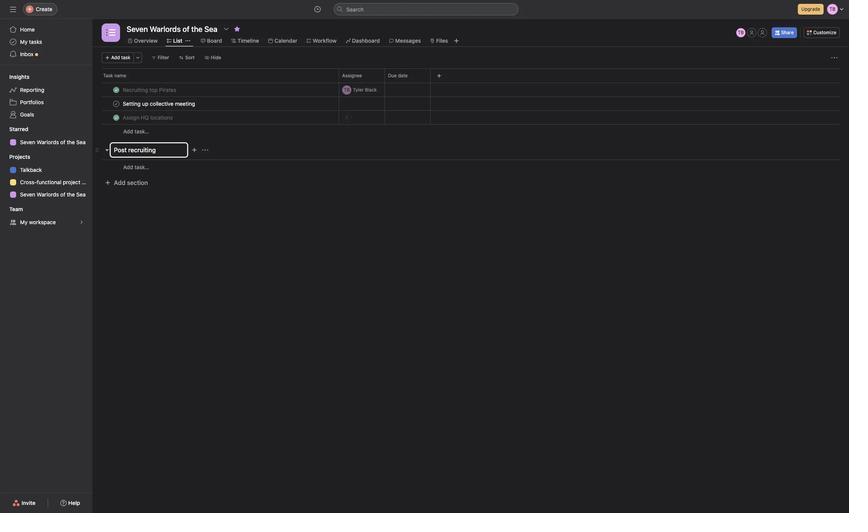 Task type: describe. For each thing, give the bounding box(es) containing it.
home
[[20, 26, 35, 33]]

files link
[[430, 37, 448, 45]]

home link
[[5, 23, 88, 36]]

hide
[[211, 55, 221, 60]]

add task
[[111, 55, 130, 60]]

team button
[[0, 206, 23, 213]]

tb button
[[736, 28, 746, 37]]

add task… button for second add task… row from the bottom of the page
[[123, 127, 149, 136]]

seven for seven warlords of the sea link inside "projects" element
[[20, 191, 35, 198]]

add task… button for first add task… row from the bottom
[[123, 163, 149, 172]]

assign hq locations cell
[[92, 110, 339, 125]]

project
[[63, 179, 80, 186]]

upgrade
[[802, 6, 820, 12]]

help
[[68, 500, 80, 507]]

0 horizontal spatial more actions image
[[135, 55, 140, 60]]

task name
[[103, 73, 126, 79]]

Search tasks, projects, and more text field
[[334, 3, 519, 15]]

team
[[9, 206, 23, 213]]

sort button
[[176, 52, 198, 63]]

seven warlords of the sea link inside starred element
[[5, 136, 88, 149]]

warlords inside starred element
[[37, 139, 59, 146]]

my for my tasks
[[20, 38, 28, 45]]

goals
[[20, 111, 34, 118]]

calendar
[[274, 37, 297, 44]]

add section
[[114, 179, 148, 186]]

completed image for recruiting top pirates text box
[[112, 85, 121, 95]]

add field image
[[437, 74, 442, 78]]

row containing tb
[[92, 83, 849, 97]]

tb inside header untitled section tree grid
[[344, 87, 350, 93]]

overview link
[[128, 37, 158, 45]]

tb inside button
[[738, 30, 744, 35]]

cross-functional project plan
[[20, 179, 92, 186]]

share button
[[772, 27, 797, 38]]

add section button
[[102, 176, 151, 190]]

my workspace
[[20, 219, 56, 226]]

add up add section button
[[123, 164, 133, 170]]

reporting
[[20, 87, 44, 93]]

my tasks
[[20, 38, 42, 45]]

tyler
[[353, 87, 364, 93]]

tasks
[[29, 38, 42, 45]]

completed image for setting up collective meeting text box
[[112, 99, 121, 108]]

remove from starred image
[[234, 26, 240, 32]]

due
[[388, 73, 397, 79]]

date
[[398, 73, 408, 79]]

the for seven warlords of the sea link inside the starred element
[[67, 139, 75, 146]]

more section actions image
[[202, 147, 208, 153]]

task
[[121, 55, 130, 60]]

plan
[[82, 179, 92, 186]]

upgrade button
[[798, 4, 824, 15]]

portfolios
[[20, 99, 44, 105]]

add task button
[[102, 52, 134, 63]]

portfolios link
[[5, 96, 88, 109]]

collapse task list for this section image
[[104, 147, 110, 153]]

goals link
[[5, 109, 88, 121]]

completed checkbox for recruiting top pirates text box
[[112, 85, 121, 95]]

inbox link
[[5, 48, 88, 60]]

sea inside starred element
[[76, 139, 86, 146]]

header untitled section tree grid
[[92, 83, 849, 139]]

task… for first add task… row from the bottom's add task… button
[[135, 164, 149, 170]]

messages link
[[389, 37, 421, 45]]

seven warlords of the sea inside starred element
[[20, 139, 86, 146]]

overview
[[134, 37, 158, 44]]

functional
[[37, 179, 61, 186]]

name
[[114, 73, 126, 79]]

1 horizontal spatial more actions image
[[832, 55, 838, 61]]

reporting link
[[5, 84, 88, 96]]

add task… for add task… button inside the header untitled section tree grid
[[123, 128, 149, 135]]

completed checkbox for the assign hq locations text field
[[112, 113, 121, 122]]

hide button
[[201, 52, 225, 63]]

see details, my workspace image
[[79, 220, 84, 225]]

the for seven warlords of the sea link inside "projects" element
[[67, 191, 75, 198]]

seven for seven warlords of the sea link inside the starred element
[[20, 139, 35, 146]]

starred element
[[0, 122, 92, 150]]

1 add task… row from the top
[[92, 124, 849, 139]]

dashboard
[[352, 37, 380, 44]]

customize button
[[804, 27, 840, 38]]



Task type: locate. For each thing, give the bounding box(es) containing it.
None text field
[[125, 22, 219, 36]]

insights button
[[0, 73, 29, 81]]

completed image inside setting up collective meeting cell
[[112, 99, 121, 108]]

2 of from the top
[[60, 191, 65, 198]]

teams element
[[0, 202, 92, 230]]

1 warlords from the top
[[37, 139, 59, 146]]

projects
[[9, 154, 30, 160]]

add down the assign hq locations text field
[[123, 128, 133, 135]]

workspace
[[29, 219, 56, 226]]

1 completed checkbox from the top
[[112, 85, 121, 95]]

add task… row
[[92, 124, 849, 139], [92, 160, 849, 174]]

seven warlords of the sea down goals link
[[20, 139, 86, 146]]

Assign HQ locations text field
[[121, 114, 175, 121]]

seven down cross- at left
[[20, 191, 35, 198]]

tab actions image
[[185, 38, 190, 43]]

of for seven warlords of the sea link inside the starred element
[[60, 139, 65, 146]]

task… for add task… button inside the header untitled section tree grid
[[135, 128, 149, 135]]

more actions image right the task
[[135, 55, 140, 60]]

1 vertical spatial sea
[[76, 191, 86, 198]]

1 my from the top
[[20, 38, 28, 45]]

1 the from the top
[[67, 139, 75, 146]]

2 seven from the top
[[20, 191, 35, 198]]

sort
[[185, 55, 195, 60]]

talkback
[[20, 167, 42, 173]]

add tab image
[[453, 38, 460, 44]]

timeline
[[238, 37, 259, 44]]

add task… inside header untitled section tree grid
[[123, 128, 149, 135]]

seven warlords of the sea link inside "projects" element
[[5, 189, 88, 201]]

of
[[60, 139, 65, 146], [60, 191, 65, 198]]

filter
[[158, 55, 169, 60]]

1 vertical spatial of
[[60, 191, 65, 198]]

completed image
[[112, 85, 121, 95], [112, 99, 121, 108], [112, 113, 121, 122]]

add task… down the assign hq locations text field
[[123, 128, 149, 135]]

my tasks link
[[5, 36, 88, 48]]

of inside starred element
[[60, 139, 65, 146]]

add a task to this section image
[[191, 147, 197, 153]]

2 sea from the top
[[76, 191, 86, 198]]

list image
[[106, 28, 115, 37]]

seven warlords of the sea inside "projects" element
[[20, 191, 86, 198]]

1 vertical spatial add task… button
[[123, 163, 149, 172]]

Completed checkbox
[[112, 85, 121, 95], [112, 99, 121, 108], [112, 113, 121, 122]]

projects button
[[0, 153, 30, 161]]

3 completed checkbox from the top
[[112, 113, 121, 122]]

create button
[[23, 3, 57, 15]]

1 add task… from the top
[[123, 128, 149, 135]]

add
[[111, 55, 120, 60], [123, 128, 133, 135], [123, 164, 133, 170], [114, 179, 125, 186]]

seven warlords of the sea
[[20, 139, 86, 146], [20, 191, 86, 198]]

task…
[[135, 128, 149, 135], [135, 164, 149, 170]]

completed image for the assign hq locations text field
[[112, 113, 121, 122]]

2 add task… from the top
[[123, 164, 149, 170]]

talkback link
[[5, 164, 88, 176]]

2 vertical spatial completed image
[[112, 113, 121, 122]]

2 completed image from the top
[[112, 99, 121, 108]]

the down goals link
[[67, 139, 75, 146]]

cross-
[[20, 179, 37, 186]]

completed image inside recruiting top pirates cell
[[112, 85, 121, 95]]

1 vertical spatial my
[[20, 219, 28, 226]]

files
[[436, 37, 448, 44]]

0 vertical spatial add task… button
[[123, 127, 149, 136]]

1 vertical spatial warlords
[[37, 191, 59, 198]]

0 vertical spatial tb
[[738, 30, 744, 35]]

1 horizontal spatial tb
[[738, 30, 744, 35]]

seven warlords of the sea link up talkback link
[[5, 136, 88, 149]]

my inside global element
[[20, 38, 28, 45]]

Recruiting top Pirates text field
[[121, 86, 179, 94]]

sea inside "projects" element
[[76, 191, 86, 198]]

board link
[[201, 37, 222, 45]]

seven
[[20, 139, 35, 146], [20, 191, 35, 198]]

hide sidebar image
[[10, 6, 16, 12]]

workflow link
[[307, 37, 337, 45]]

of down goals link
[[60, 139, 65, 146]]

3 completed image from the top
[[112, 113, 121, 122]]

add task… button up section
[[123, 163, 149, 172]]

0 vertical spatial completed checkbox
[[112, 85, 121, 95]]

1 vertical spatial completed image
[[112, 99, 121, 108]]

2 the from the top
[[67, 191, 75, 198]]

sea
[[76, 139, 86, 146], [76, 191, 86, 198]]

1 vertical spatial tb
[[344, 87, 350, 93]]

1 seven from the top
[[20, 139, 35, 146]]

invite
[[22, 500, 35, 507]]

task… down the assign hq locations text field
[[135, 128, 149, 135]]

messages
[[395, 37, 421, 44]]

my
[[20, 38, 28, 45], [20, 219, 28, 226]]

2 add task… button from the top
[[123, 163, 149, 172]]

New section text field
[[110, 143, 187, 157]]

2 completed checkbox from the top
[[112, 99, 121, 108]]

my down "team"
[[20, 219, 28, 226]]

add inside header untitled section tree grid
[[123, 128, 133, 135]]

completed checkbox inside assign hq locations "cell"
[[112, 113, 121, 122]]

0 vertical spatial seven
[[20, 139, 35, 146]]

insights
[[9, 74, 29, 80]]

seven down "starred"
[[20, 139, 35, 146]]

global element
[[0, 19, 92, 65]]

tyler black
[[353, 87, 377, 93]]

customize
[[814, 30, 837, 35]]

seven warlords of the sea down cross-functional project plan
[[20, 191, 86, 198]]

add left the task
[[111, 55, 120, 60]]

task… up section
[[135, 164, 149, 170]]

setting up collective meeting cell
[[92, 97, 339, 111]]

row containing task name
[[92, 69, 849, 83]]

1 seven warlords of the sea link from the top
[[5, 136, 88, 149]]

workflow
[[313, 37, 337, 44]]

more actions image
[[832, 55, 838, 61], [135, 55, 140, 60]]

of down cross-functional project plan
[[60, 191, 65, 198]]

2 vertical spatial completed checkbox
[[112, 113, 121, 122]]

1 vertical spatial add task… row
[[92, 160, 849, 174]]

task
[[103, 73, 113, 79]]

calendar link
[[268, 37, 297, 45]]

cross-functional project plan link
[[5, 176, 92, 189]]

warlords down cross-functional project plan link
[[37, 191, 59, 198]]

0 vertical spatial sea
[[76, 139, 86, 146]]

add left section
[[114, 179, 125, 186]]

1 add task… button from the top
[[123, 127, 149, 136]]

seven inside starred element
[[20, 139, 35, 146]]

completed checkbox for setting up collective meeting text box
[[112, 99, 121, 108]]

task… inside header untitled section tree grid
[[135, 128, 149, 135]]

1 sea from the top
[[76, 139, 86, 146]]

of for seven warlords of the sea link inside "projects" element
[[60, 191, 65, 198]]

share
[[781, 30, 794, 35]]

0 vertical spatial seven warlords of the sea link
[[5, 136, 88, 149]]

0 vertical spatial seven warlords of the sea
[[20, 139, 86, 146]]

add task…
[[123, 128, 149, 135], [123, 164, 149, 170]]

add task… button
[[123, 127, 149, 136], [123, 163, 149, 172]]

invite button
[[7, 497, 40, 510]]

2 seven warlords of the sea link from the top
[[5, 189, 88, 201]]

1 vertical spatial add task…
[[123, 164, 149, 170]]

1 vertical spatial seven warlords of the sea
[[20, 191, 86, 198]]

1 seven warlords of the sea from the top
[[20, 139, 86, 146]]

row
[[92, 69, 849, 83], [102, 82, 840, 83], [92, 83, 849, 97], [92, 97, 849, 111], [92, 110, 849, 125]]

list link
[[167, 37, 182, 45]]

timeline link
[[231, 37, 259, 45]]

1 of from the top
[[60, 139, 65, 146]]

recruiting top pirates cell
[[92, 83, 339, 97]]

projects element
[[0, 150, 92, 202]]

filter button
[[148, 52, 173, 63]]

starred
[[9, 126, 28, 132]]

2 add task… row from the top
[[92, 160, 849, 174]]

tb
[[738, 30, 744, 35], [344, 87, 350, 93]]

starred button
[[0, 126, 28, 133]]

completed checkbox inside setting up collective meeting cell
[[112, 99, 121, 108]]

2 seven warlords of the sea from the top
[[20, 191, 86, 198]]

add task… button down the assign hq locations text field
[[123, 127, 149, 136]]

0 vertical spatial of
[[60, 139, 65, 146]]

0 vertical spatial the
[[67, 139, 75, 146]]

create
[[36, 6, 52, 12]]

the down project
[[67, 191, 75, 198]]

2 warlords from the top
[[37, 191, 59, 198]]

of inside "projects" element
[[60, 191, 65, 198]]

section
[[127, 179, 148, 186]]

1 vertical spatial seven
[[20, 191, 35, 198]]

my for my workspace
[[20, 219, 28, 226]]

black
[[365, 87, 377, 93]]

1 vertical spatial completed checkbox
[[112, 99, 121, 108]]

0 vertical spatial completed image
[[112, 85, 121, 95]]

1 vertical spatial the
[[67, 191, 75, 198]]

dashboard link
[[346, 37, 380, 45]]

1 completed image from the top
[[112, 85, 121, 95]]

due date
[[388, 73, 408, 79]]

0 vertical spatial task…
[[135, 128, 149, 135]]

2 task… from the top
[[135, 164, 149, 170]]

seven warlords of the sea link
[[5, 136, 88, 149], [5, 189, 88, 201]]

history image
[[315, 6, 321, 12]]

add task… button inside header untitled section tree grid
[[123, 127, 149, 136]]

add task… up section
[[123, 164, 149, 170]]

0 vertical spatial my
[[20, 38, 28, 45]]

1 task… from the top
[[135, 128, 149, 135]]

add inside button
[[111, 55, 120, 60]]

seven inside "projects" element
[[20, 191, 35, 198]]

completed checkbox inside recruiting top pirates cell
[[112, 85, 121, 95]]

the
[[67, 139, 75, 146], [67, 191, 75, 198]]

board
[[207, 37, 222, 44]]

add task… for first add task… row from the bottom's add task… button
[[123, 164, 149, 170]]

completed image inside assign hq locations "cell"
[[112, 113, 121, 122]]

assignee
[[342, 73, 362, 79]]

inbox
[[20, 51, 34, 57]]

0 horizontal spatial tb
[[344, 87, 350, 93]]

seven warlords of the sea link down functional
[[5, 189, 88, 201]]

0 vertical spatial add task…
[[123, 128, 149, 135]]

0 vertical spatial warlords
[[37, 139, 59, 146]]

warlords
[[37, 139, 59, 146], [37, 191, 59, 198]]

my workspace link
[[5, 216, 88, 229]]

insights element
[[0, 70, 92, 122]]

1 vertical spatial task…
[[135, 164, 149, 170]]

the inside "projects" element
[[67, 191, 75, 198]]

the inside starred element
[[67, 139, 75, 146]]

show options image
[[223, 26, 229, 32]]

help button
[[56, 497, 85, 510]]

warlords down goals link
[[37, 139, 59, 146]]

1 vertical spatial seven warlords of the sea link
[[5, 189, 88, 201]]

more actions image down customize
[[832, 55, 838, 61]]

my inside teams element
[[20, 219, 28, 226]]

Setting up collective meeting text field
[[121, 100, 197, 108]]

0 vertical spatial add task… row
[[92, 124, 849, 139]]

my left tasks
[[20, 38, 28, 45]]

warlords inside "projects" element
[[37, 191, 59, 198]]

list
[[173, 37, 182, 44]]

2 my from the top
[[20, 219, 28, 226]]



Task type: vqa. For each thing, say whether or not it's contained in the screenshot.
Task… for second add task… row from the bottom of the page
yes



